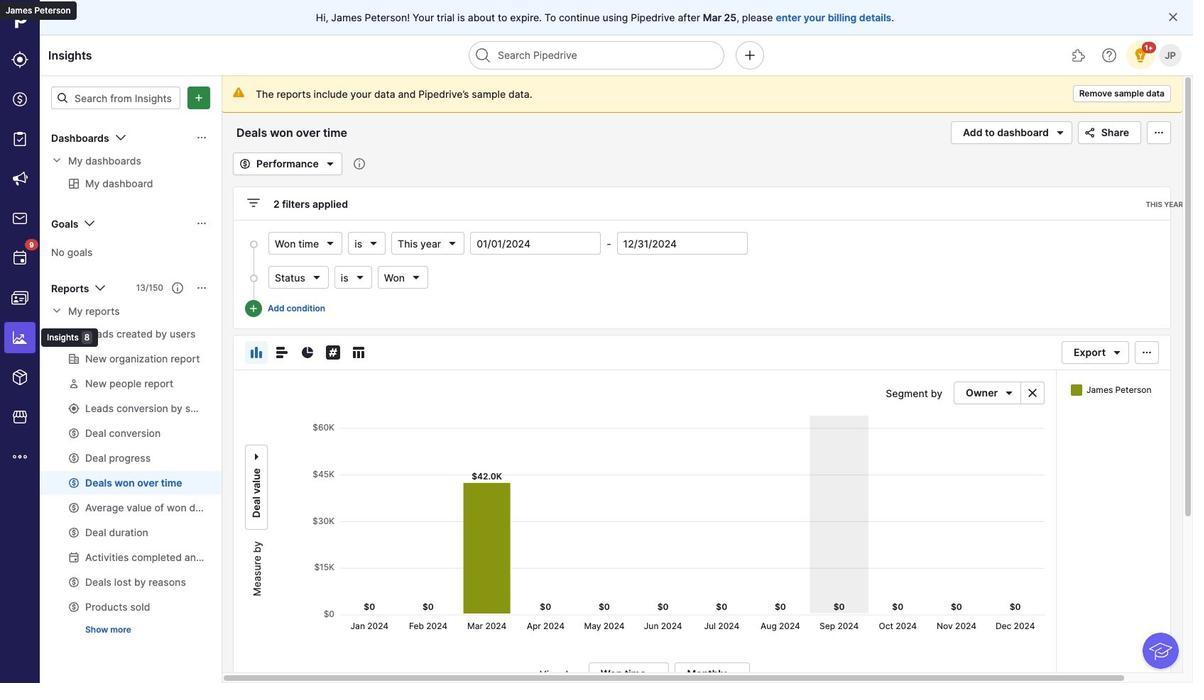 Task type: vqa. For each thing, say whether or not it's contained in the screenshot.
color link icon associated with 4th logo from the right
no



Task type: describe. For each thing, give the bounding box(es) containing it.
contacts image
[[11, 290, 28, 307]]

quick add image
[[741, 47, 758, 64]]

MM/DD/YYYY text field
[[470, 232, 601, 255]]

sales inbox image
[[11, 210, 28, 227]]

marketplace image
[[11, 409, 28, 426]]

0 vertical spatial color primary inverted image
[[190, 92, 207, 104]]

1 vertical spatial color primary inverted image
[[248, 303, 259, 315]]

color secondary image
[[1024, 388, 1041, 399]]

info image
[[354, 158, 365, 170]]

quick help image
[[1101, 47, 1118, 64]]

more image
[[11, 449, 28, 466]]

products image
[[11, 369, 28, 386]]

color warning image
[[233, 87, 244, 98]]

MM/DD/YYYY text field
[[617, 232, 748, 255]]

1 color secondary image from the top
[[51, 155, 62, 166]]

campaigns image
[[11, 170, 28, 187]]

color undefined image
[[11, 250, 28, 267]]



Task type: locate. For each thing, give the bounding box(es) containing it.
leads image
[[11, 51, 28, 68]]

Deals won over time field
[[233, 124, 374, 142]]

color primary image
[[1168, 11, 1179, 23], [1052, 124, 1069, 141], [1081, 127, 1098, 138], [196, 132, 207, 143], [236, 158, 254, 170], [245, 195, 262, 212], [196, 218, 207, 229], [368, 238, 379, 249], [447, 238, 458, 249], [196, 283, 207, 294], [248, 344, 265, 361], [273, 344, 290, 361], [251, 449, 262, 466]]

home image
[[9, 9, 31, 31]]

Search Pipedrive field
[[469, 41, 724, 70]]

0 vertical spatial color secondary image
[[51, 155, 62, 166]]

1 horizontal spatial color primary inverted image
[[248, 303, 259, 315]]

deals image
[[11, 91, 28, 108]]

0 horizontal spatial color primary inverted image
[[190, 92, 207, 104]]

menu item
[[0, 318, 40, 358]]

color secondary image
[[51, 155, 62, 166], [51, 305, 62, 317]]

None field
[[268, 232, 342, 255], [348, 232, 386, 255], [391, 232, 465, 255], [268, 266, 329, 289], [334, 266, 372, 289], [378, 266, 428, 289], [268, 232, 342, 255], [348, 232, 386, 255], [391, 232, 465, 255], [268, 266, 329, 289], [334, 266, 372, 289], [378, 266, 428, 289]]

region
[[273, 416, 1045, 643]]

menu
[[0, 0, 98, 684]]

knowledge center bot, also known as kc bot is an onboarding assistant that allows you to see the list of onboarding items in one place for quick and easy reference. this improves your in-app experience. image
[[1143, 634, 1179, 670]]

color primary image
[[57, 92, 68, 104], [1150, 127, 1168, 138], [112, 129, 129, 146], [322, 156, 339, 173], [81, 215, 98, 232], [325, 238, 336, 249], [311, 272, 322, 283], [354, 272, 365, 283], [411, 272, 422, 283], [92, 280, 109, 297], [172, 283, 183, 294], [299, 344, 316, 361], [325, 344, 342, 361], [350, 344, 367, 361], [1109, 347, 1126, 359], [1138, 347, 1155, 359], [1001, 388, 1018, 399], [649, 669, 666, 680], [729, 669, 746, 680]]

projects image
[[11, 131, 28, 148]]

Search from Insights text field
[[51, 87, 180, 109]]

sales assistant image
[[1132, 47, 1149, 64]]

insights image
[[11, 330, 28, 347]]

1 vertical spatial color secondary image
[[51, 305, 62, 317]]

2 color secondary image from the top
[[51, 305, 62, 317]]

color primary inverted image
[[190, 92, 207, 104], [248, 303, 259, 315]]



